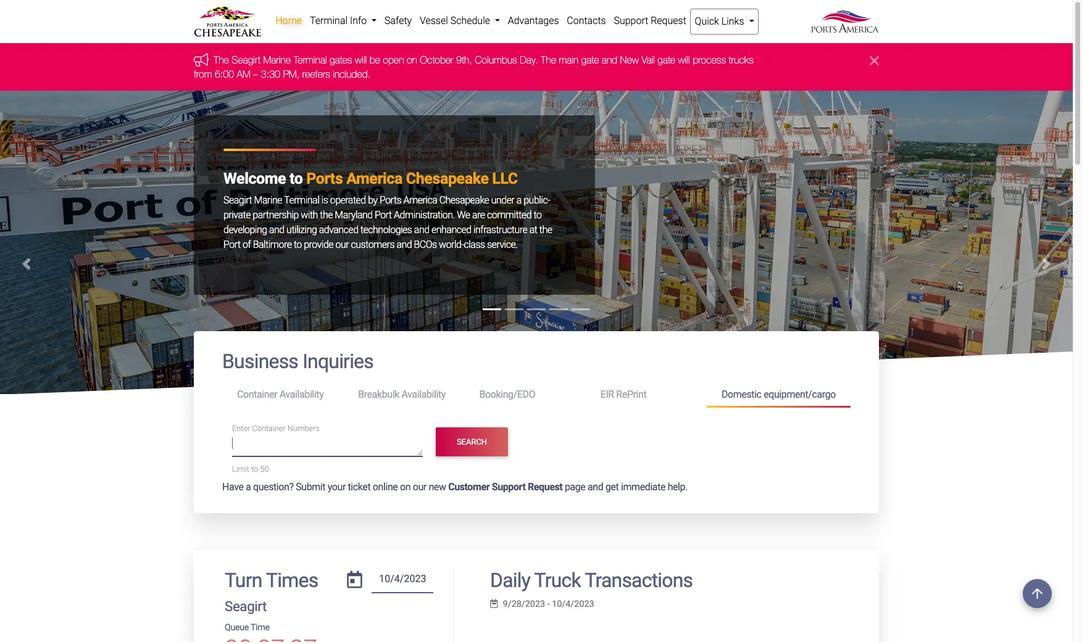 Task type: describe. For each thing, give the bounding box(es) containing it.
home
[[276, 15, 302, 27]]

vail
[[642, 55, 655, 66]]

vessel schedule link
[[416, 9, 504, 33]]

1 horizontal spatial our
[[413, 482, 427, 494]]

search button
[[436, 428, 508, 457]]

service.
[[487, 239, 518, 251]]

seagirt inside the seagirt marine terminal gates will be open on october 9th, columbus day. the main gate and new vail gate will process trucks from 6:00 am – 3:30 pm, reefers included.
[[232, 55, 261, 66]]

schedule
[[451, 15, 490, 27]]

reprint
[[616, 389, 647, 401]]

gates
[[330, 55, 352, 66]]

terminal inside seagirt marine terminal is operated by ports america chesapeake under a public- private partnership with the maryland port administration.                         we are committed to developing and utilizing advanced technologies and enhanced infrastructure at the port of baltimore to provide                         our customers and bcos world-class service.
[[284, 194, 319, 206]]

Enter Container Numbers text field
[[232, 436, 423, 457]]

50
[[260, 465, 269, 474]]

0 vertical spatial request
[[651, 15, 686, 27]]

world-
[[439, 239, 464, 251]]

time
[[251, 623, 270, 633]]

1 horizontal spatial support
[[614, 15, 648, 27]]

9/28/2023 - 10/4/2023
[[503, 599, 594, 610]]

1 vertical spatial on
[[400, 482, 411, 494]]

chesapeake inside seagirt marine terminal is operated by ports america chesapeake under a public- private partnership with the maryland port administration.                         we are committed to developing and utilizing advanced technologies and enhanced infrastructure at the port of baltimore to provide                         our customers and bcos world-class service.
[[439, 194, 489, 206]]

the seagirt marine terminal gates will be open on october 9th, columbus day. the main gate and new vail gate will process trucks from 6:00 am – 3:30 pm, reefers included. alert
[[0, 43, 1073, 91]]

queue time
[[225, 623, 270, 633]]

seagirt for seagirt
[[225, 599, 267, 615]]

with
[[301, 209, 318, 221]]

bcos
[[414, 239, 437, 251]]

customer
[[448, 482, 490, 494]]

at
[[530, 224, 537, 236]]

are
[[472, 209, 485, 221]]

safety
[[385, 15, 412, 27]]

daily truck transactions
[[490, 569, 693, 593]]

online
[[373, 482, 398, 494]]

private
[[224, 209, 251, 221]]

help.
[[668, 482, 688, 494]]

vessel schedule
[[420, 15, 493, 27]]

6:00
[[215, 68, 234, 80]]

terminal info link
[[306, 9, 381, 33]]

contacts
[[567, 15, 606, 27]]

day.
[[520, 55, 538, 66]]

welcome to ports america chesapeake llc
[[224, 170, 518, 188]]

of
[[243, 239, 251, 251]]

booking/edo
[[479, 389, 535, 401]]

new
[[429, 482, 446, 494]]

0 vertical spatial the
[[320, 209, 333, 221]]

am
[[237, 68, 251, 80]]

vessel
[[420, 15, 448, 27]]

included.
[[333, 68, 371, 80]]

reefers
[[302, 68, 330, 80]]

-
[[547, 599, 550, 610]]

advantages
[[508, 15, 559, 27]]

enter
[[232, 424, 250, 433]]

the seagirt marine terminal gates will be open on october 9th, columbus day. the main gate and new vail gate will process trucks from 6:00 am – 3:30 pm, reefers included.
[[194, 55, 754, 80]]

technologies
[[361, 224, 412, 236]]

search
[[457, 438, 487, 447]]

we
[[457, 209, 470, 221]]

by
[[368, 194, 378, 206]]

eir
[[601, 389, 614, 401]]

class
[[464, 239, 485, 251]]

columbus
[[475, 55, 517, 66]]

close image
[[870, 53, 879, 68]]

be
[[370, 55, 380, 66]]

advantages link
[[504, 9, 563, 33]]

october
[[420, 55, 454, 66]]

10/4/2023
[[552, 599, 594, 610]]

eir reprint
[[601, 389, 647, 401]]

to left 50
[[251, 465, 258, 474]]

question?
[[253, 482, 294, 494]]

queue
[[225, 623, 249, 633]]

seagirt marine terminal is operated by ports america chesapeake under a public- private partnership with the maryland port administration.                         we are committed to developing and utilizing advanced technologies and enhanced infrastructure at the port of baltimore to provide                         our customers and bcos world-class service.
[[224, 194, 552, 251]]

open
[[383, 55, 404, 66]]

3:30
[[261, 68, 280, 80]]

home link
[[272, 9, 306, 33]]

container availability
[[237, 389, 324, 401]]

infrastructure
[[474, 224, 528, 236]]

the seagirt marine terminal gates will be open on october 9th, columbus day. the main gate and new vail gate will process trucks from 6:00 am – 3:30 pm, reefers included. link
[[194, 55, 754, 80]]

equipment/cargo
[[764, 389, 836, 401]]

breakbulk availability link
[[343, 384, 465, 406]]

to down the utilizing
[[294, 239, 302, 251]]

availability for container availability
[[280, 389, 324, 401]]

0 vertical spatial chesapeake
[[406, 170, 489, 188]]

page
[[565, 482, 586, 494]]

enhanced
[[432, 224, 471, 236]]

1 vertical spatial container
[[252, 424, 286, 433]]

under
[[491, 194, 515, 206]]

have a question? submit your ticket online on our new customer support request page and get immediate help.
[[222, 482, 688, 494]]

america inside seagirt marine terminal is operated by ports america chesapeake under a public- private partnership with the maryland port administration.                         we are committed to developing and utilizing advanced technologies and enhanced infrastructure at the port of baltimore to provide                         our customers and bcos world-class service.
[[404, 194, 437, 206]]

is
[[321, 194, 328, 206]]

and down administration. in the left of the page
[[414, 224, 429, 236]]

quick links
[[695, 15, 747, 27]]

–
[[253, 68, 258, 80]]

container availability link
[[222, 384, 343, 406]]

ports america chesapeake image
[[0, 91, 1073, 556]]



Task type: vqa. For each thing, say whether or not it's contained in the screenshot.
MSC ILONA/335R on the bottom of page
no



Task type: locate. For each thing, give the bounding box(es) containing it.
on inside the seagirt marine terminal gates will be open on october 9th, columbus day. the main gate and new vail gate will process trucks from 6:00 am – 3:30 pm, reefers included.
[[407, 55, 417, 66]]

0 horizontal spatial gate
[[581, 55, 599, 66]]

1 vertical spatial ports
[[380, 194, 401, 206]]

seagirt up private on the left of page
[[224, 194, 252, 206]]

1 vertical spatial marine
[[254, 194, 282, 206]]

2 gate from the left
[[658, 55, 676, 66]]

port up technologies
[[375, 209, 392, 221]]

and down partnership
[[269, 224, 284, 236]]

2 vertical spatial seagirt
[[225, 599, 267, 615]]

immediate
[[621, 482, 666, 494]]

support up new
[[614, 15, 648, 27]]

transactions
[[585, 569, 693, 593]]

our inside seagirt marine terminal is operated by ports america chesapeake under a public- private partnership with the maryland port administration.                         we are committed to developing and utilizing advanced technologies and enhanced infrastructure at the port of baltimore to provide                         our customers and bcos world-class service.
[[336, 239, 349, 251]]

advanced
[[319, 224, 358, 236]]

terminal info
[[310, 15, 369, 27]]

2 will from the left
[[678, 55, 690, 66]]

chesapeake
[[406, 170, 489, 188], [439, 194, 489, 206]]

1 horizontal spatial the
[[540, 224, 552, 236]]

0 vertical spatial a
[[517, 194, 522, 206]]

1 horizontal spatial request
[[651, 15, 686, 27]]

1 gate from the left
[[581, 55, 599, 66]]

business inquiries
[[222, 350, 374, 374]]

terminal inside the seagirt marine terminal gates will be open on october 9th, columbus day. the main gate and new vail gate will process trucks from 6:00 am – 3:30 pm, reefers included.
[[294, 55, 327, 66]]

marine up partnership
[[254, 194, 282, 206]]

1 vertical spatial request
[[528, 482, 563, 494]]

america up by
[[347, 170, 403, 188]]

our down advanced on the left top of the page
[[336, 239, 349, 251]]

container right the "enter"
[[252, 424, 286, 433]]

ports up is
[[306, 170, 343, 188]]

terminal up the with
[[284, 194, 319, 206]]

ports
[[306, 170, 343, 188], [380, 194, 401, 206]]

go to top image
[[1023, 580, 1052, 609]]

pm,
[[283, 68, 300, 80]]

business
[[222, 350, 298, 374]]

main content containing business inquiries
[[185, 332, 889, 643]]

america
[[347, 170, 403, 188], [404, 194, 437, 206]]

1 vertical spatial port
[[224, 239, 241, 251]]

gate
[[581, 55, 599, 66], [658, 55, 676, 66]]

bullhorn image
[[194, 53, 214, 67]]

quick links link
[[690, 9, 759, 35]]

container down business
[[237, 389, 277, 401]]

1 horizontal spatial the
[[541, 55, 556, 66]]

submit
[[296, 482, 326, 494]]

enter container numbers
[[232, 424, 320, 433]]

seagirt for seagirt marine terminal is operated by ports america chesapeake under a public- private partnership with the maryland port administration.                         we are committed to developing and utilizing advanced technologies and enhanced infrastructure at the port of baltimore to provide                         our customers and bcos world-class service.
[[224, 194, 252, 206]]

None text field
[[372, 569, 434, 594]]

marine
[[263, 55, 291, 66], [254, 194, 282, 206]]

utilizing
[[287, 224, 317, 236]]

will
[[355, 55, 367, 66], [678, 55, 690, 66]]

the up 6:00
[[214, 55, 229, 66]]

maryland
[[335, 209, 373, 221]]

process
[[693, 55, 726, 66]]

terminal left the info
[[310, 15, 348, 27]]

numbers
[[288, 424, 320, 433]]

0 vertical spatial container
[[237, 389, 277, 401]]

will left process
[[678, 55, 690, 66]]

0 vertical spatial on
[[407, 55, 417, 66]]

to up the with
[[290, 170, 303, 188]]

1 the from the left
[[214, 55, 229, 66]]

on
[[407, 55, 417, 66], [400, 482, 411, 494]]

limit to 50
[[232, 465, 269, 474]]

limit
[[232, 465, 249, 474]]

1 vertical spatial terminal
[[294, 55, 327, 66]]

marine inside the seagirt marine terminal gates will be open on october 9th, columbus day. the main gate and new vail gate will process trucks from 6:00 am – 3:30 pm, reefers included.
[[263, 55, 291, 66]]

info
[[350, 15, 367, 27]]

1 vertical spatial support
[[492, 482, 526, 494]]

availability for breakbulk availability
[[402, 389, 446, 401]]

breakbulk availability
[[358, 389, 446, 401]]

a right have
[[246, 482, 251, 494]]

0 horizontal spatial the
[[320, 209, 333, 221]]

0 vertical spatial terminal
[[310, 15, 348, 27]]

breakbulk
[[358, 389, 399, 401]]

llc
[[492, 170, 518, 188]]

links
[[722, 15, 744, 27]]

inquiries
[[303, 350, 374, 374]]

0 vertical spatial marine
[[263, 55, 291, 66]]

to down public-
[[534, 209, 542, 221]]

daily
[[490, 569, 530, 593]]

port left of
[[224, 239, 241, 251]]

terminal
[[310, 15, 348, 27], [294, 55, 327, 66], [284, 194, 319, 206]]

terminal up reefers
[[294, 55, 327, 66]]

customer support request link
[[448, 482, 563, 494]]

1 horizontal spatial gate
[[658, 55, 676, 66]]

contacts link
[[563, 9, 610, 33]]

support request
[[614, 15, 686, 27]]

0 vertical spatial america
[[347, 170, 403, 188]]

seagirt up queue time
[[225, 599, 267, 615]]

and inside the seagirt marine terminal gates will be open on october 9th, columbus day. the main gate and new vail gate will process trucks from 6:00 am – 3:30 pm, reefers included.
[[602, 55, 618, 66]]

the
[[214, 55, 229, 66], [541, 55, 556, 66]]

1 availability from the left
[[280, 389, 324, 401]]

0 horizontal spatial availability
[[280, 389, 324, 401]]

the right day. at the top left of page
[[541, 55, 556, 66]]

request
[[651, 15, 686, 27], [528, 482, 563, 494]]

1 vertical spatial america
[[404, 194, 437, 206]]

0 horizontal spatial our
[[336, 239, 349, 251]]

calendar day image
[[347, 572, 362, 589]]

domestic equipment/cargo link
[[707, 384, 851, 408]]

9/28/2023
[[503, 599, 545, 610]]

availability down business inquiries
[[280, 389, 324, 401]]

support request link
[[610, 9, 690, 33]]

ports right by
[[380, 194, 401, 206]]

1 vertical spatial seagirt
[[224, 194, 252, 206]]

administration.
[[394, 209, 455, 221]]

a inside seagirt marine terminal is operated by ports america chesapeake under a public- private partnership with the maryland port administration.                         we are committed to developing and utilizing advanced technologies and enhanced infrastructure at the port of baltimore to provide                         our customers and bcos world-class service.
[[517, 194, 522, 206]]

0 vertical spatial our
[[336, 239, 349, 251]]

seagirt up am
[[232, 55, 261, 66]]

0 horizontal spatial a
[[246, 482, 251, 494]]

1 vertical spatial the
[[540, 224, 552, 236]]

customers
[[351, 239, 395, 251]]

2 availability from the left
[[402, 389, 446, 401]]

marine inside seagirt marine terminal is operated by ports america chesapeake under a public- private partnership with the maryland port administration.                         we are committed to developing and utilizing advanced technologies and enhanced infrastructure at the port of baltimore to provide                         our customers and bcos world-class service.
[[254, 194, 282, 206]]

marine up 3:30
[[263, 55, 291, 66]]

welcome
[[224, 170, 286, 188]]

the
[[320, 209, 333, 221], [540, 224, 552, 236]]

0 horizontal spatial the
[[214, 55, 229, 66]]

get
[[606, 482, 619, 494]]

quick
[[695, 15, 719, 27]]

0 horizontal spatial support
[[492, 482, 526, 494]]

1 will from the left
[[355, 55, 367, 66]]

1 horizontal spatial port
[[375, 209, 392, 221]]

0 vertical spatial seagirt
[[232, 55, 261, 66]]

1 vertical spatial our
[[413, 482, 427, 494]]

1 horizontal spatial will
[[678, 55, 690, 66]]

gate right vail
[[658, 55, 676, 66]]

0 horizontal spatial america
[[347, 170, 403, 188]]

0 horizontal spatial request
[[528, 482, 563, 494]]

the right at
[[540, 224, 552, 236]]

availability
[[280, 389, 324, 401], [402, 389, 446, 401]]

seagirt
[[232, 55, 261, 66], [224, 194, 252, 206], [225, 599, 267, 615]]

truck
[[534, 569, 581, 593]]

will left be
[[355, 55, 367, 66]]

0 horizontal spatial ports
[[306, 170, 343, 188]]

1 vertical spatial chesapeake
[[439, 194, 489, 206]]

committed
[[487, 209, 532, 221]]

0 vertical spatial port
[[375, 209, 392, 221]]

1 horizontal spatial ports
[[380, 194, 401, 206]]

on right open
[[407, 55, 417, 66]]

a right under
[[517, 194, 522, 206]]

1 vertical spatial a
[[246, 482, 251, 494]]

support right customer
[[492, 482, 526, 494]]

request left page
[[528, 482, 563, 494]]

on right online
[[400, 482, 411, 494]]

to
[[290, 170, 303, 188], [534, 209, 542, 221], [294, 239, 302, 251], [251, 465, 258, 474]]

the down is
[[320, 209, 333, 221]]

your
[[328, 482, 346, 494]]

request left 'quick'
[[651, 15, 686, 27]]

safety link
[[381, 9, 416, 33]]

2 the from the left
[[541, 55, 556, 66]]

main content
[[185, 332, 889, 643]]

operated
[[330, 194, 366, 206]]

and left the bcos
[[397, 239, 412, 251]]

domestic
[[722, 389, 762, 401]]

main
[[559, 55, 579, 66]]

2 vertical spatial terminal
[[284, 194, 319, 206]]

have
[[222, 482, 244, 494]]

ticket
[[348, 482, 371, 494]]

1 horizontal spatial america
[[404, 194, 437, 206]]

1 horizontal spatial a
[[517, 194, 522, 206]]

availability right breakbulk at the bottom of the page
[[402, 389, 446, 401]]

0 horizontal spatial will
[[355, 55, 367, 66]]

9th,
[[456, 55, 472, 66]]

booking/edo link
[[465, 384, 586, 406]]

calendar week image
[[490, 600, 498, 609]]

our left new
[[413, 482, 427, 494]]

from
[[194, 68, 212, 80]]

seagirt inside seagirt marine terminal is operated by ports america chesapeake under a public- private partnership with the maryland port administration.                         we are committed to developing and utilizing advanced technologies and enhanced infrastructure at the port of baltimore to provide                         our customers and bcos world-class service.
[[224, 194, 252, 206]]

public-
[[524, 194, 550, 206]]

baltimore
[[253, 239, 292, 251]]

times
[[266, 569, 318, 593]]

support
[[614, 15, 648, 27], [492, 482, 526, 494]]

new
[[620, 55, 639, 66]]

0 horizontal spatial port
[[224, 239, 241, 251]]

provide
[[304, 239, 333, 251]]

0 vertical spatial ports
[[306, 170, 343, 188]]

and left new
[[602, 55, 618, 66]]

america up administration. in the left of the page
[[404, 194, 437, 206]]

0 vertical spatial support
[[614, 15, 648, 27]]

1 horizontal spatial availability
[[402, 389, 446, 401]]

gate right main
[[581, 55, 599, 66]]

domestic equipment/cargo
[[722, 389, 836, 401]]

ports inside seagirt marine terminal is operated by ports america chesapeake under a public- private partnership with the maryland port administration.                         we are committed to developing and utilizing advanced technologies and enhanced infrastructure at the port of baltimore to provide                         our customers and bcos world-class service.
[[380, 194, 401, 206]]

and left get in the bottom right of the page
[[588, 482, 603, 494]]



